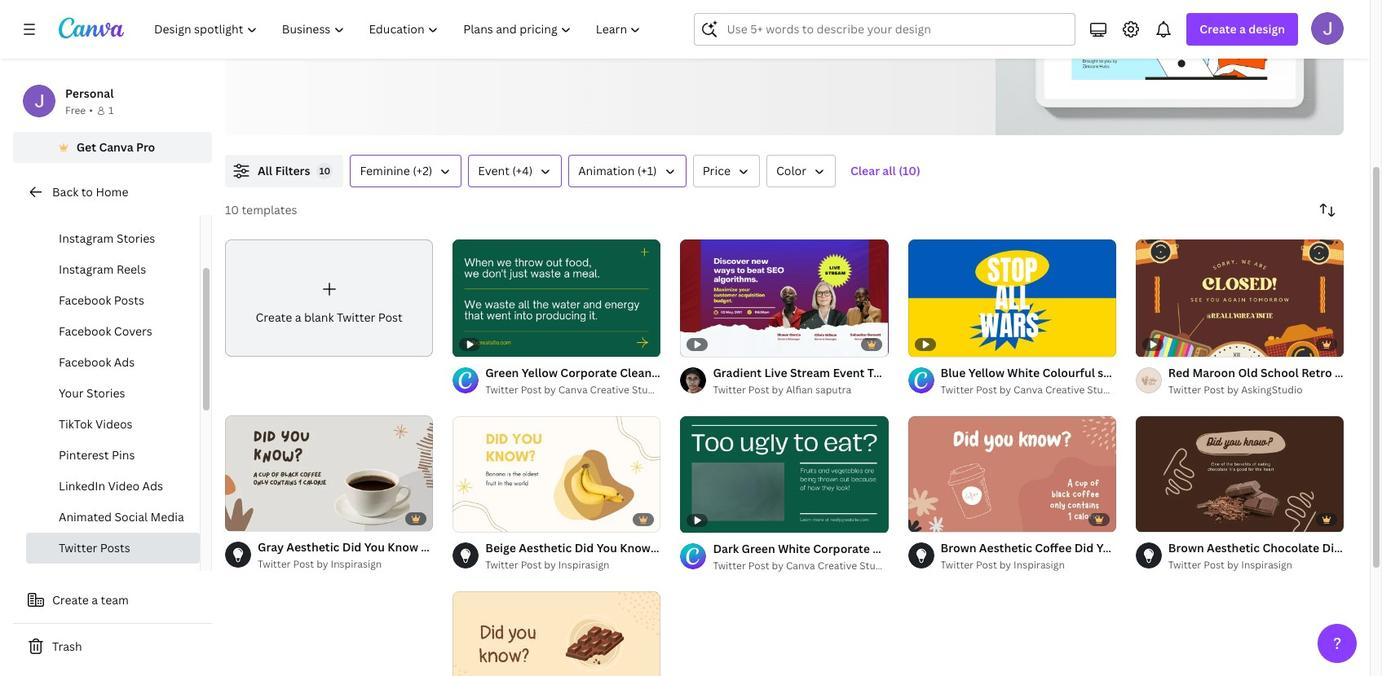 Task type: vqa. For each thing, say whether or not it's contained in the screenshot.
the "10"
yes



Task type: describe. For each thing, give the bounding box(es) containing it.
by inside brown aesthetic chocolate did you kn twitter post by inspirasign
[[1227, 559, 1239, 573]]

twitter posts
[[59, 541, 130, 556]]

inspirasign inside beige aesthetic did you know banana twitter post twitter post by inspirasign
[[558, 559, 610, 573]]

visual
[[571, 9, 607, 27]]

twitter post by inspirasign link for beige aesthetic did you know banana twitter post
[[485, 558, 661, 574]]

gray aesthetic did you know black coffee twitter post image
[[225, 415, 433, 532]]

event (+4) button
[[468, 155, 562, 188]]

of
[[767, 9, 780, 27]]

edit
[[713, 9, 738, 27]]

pinterest
[[59, 448, 109, 463]]

beige aesthetic did you know banana twitter post link
[[485, 540, 764, 558]]

did inside brown aesthetic coffee did you know twitter post twitter post by inspirasign
[[1075, 541, 1094, 557]]

or
[[522, 30, 536, 48]]

1 horizontal spatial ads
[[142, 479, 163, 494]]

coffee inside gray aesthetic did you know black coffee twitter post twitter post by inspirasign
[[454, 540, 491, 556]]

0 vertical spatial your
[[282, 9, 311, 27]]

trash link
[[13, 631, 212, 664]]

create for create a blank twitter post
[[256, 310, 292, 325]]

media
[[151, 510, 184, 525]]

posts for twitter posts
[[100, 541, 130, 556]]

aesthetic for brown aesthetic coffee did you know twitter post
[[979, 541, 1032, 557]]

twitter post by askingstudio link
[[1168, 382, 1344, 398]]

saputra
[[815, 383, 852, 397]]

get
[[76, 139, 96, 155]]

reels
[[117, 262, 146, 277]]

jacob simon image
[[1311, 12, 1344, 45]]

free
[[65, 104, 86, 117]]

stories for instagram stories
[[117, 231, 155, 246]]

and
[[544, 9, 568, 27]]

chocolate
[[1263, 541, 1320, 557]]

videos
[[95, 417, 133, 432]]

(+4)
[[512, 163, 533, 179]]

in
[[564, 30, 576, 48]]

twitter inside twitter post by askingstudio link
[[1168, 383, 1201, 397]]

by inside brown aesthetic coffee did you know twitter post twitter post by inspirasign
[[1000, 559, 1011, 573]]

1 horizontal spatial creative
[[818, 560, 857, 573]]

twitter post by inspirasign link for brown aesthetic chocolate did you kn
[[1168, 558, 1344, 574]]

twitter post by canva creative studio link for coffee
[[941, 382, 1118, 398]]

you inside gray aesthetic did you know black coffee twitter post twitter post by inspirasign
[[364, 540, 385, 556]]

tiktok videos
[[59, 417, 133, 432]]

twitter post by canva creative studio link for did
[[485, 382, 663, 398]]

personal
[[65, 86, 114, 101]]

by inside beige aesthetic did you know banana twitter post twitter post by inspirasign
[[544, 559, 556, 573]]

aesthetic for beige aesthetic did you know banana twitter post
[[519, 541, 572, 557]]

feminine
[[360, 163, 410, 179]]

stream
[[790, 365, 830, 380]]

alfian
[[786, 383, 813, 397]]

inspirasign inside brown aesthetic chocolate did you kn twitter post by inspirasign
[[1241, 559, 1293, 573]]

tweets
[[314, 9, 357, 27]]

10 filter options selected element
[[317, 163, 333, 179]]

studio for know
[[632, 383, 663, 397]]

animation (+1) button
[[569, 155, 686, 188]]

coffee inside brown aesthetic coffee did you know twitter post twitter post by inspirasign
[[1035, 541, 1072, 557]]

tiktok videos link
[[26, 409, 200, 440]]

to down tweets
[[318, 30, 331, 48]]

brown aesthetic chocolate did you kn link
[[1168, 540, 1382, 558]]

blank
[[304, 310, 334, 325]]

posts.
[[671, 9, 709, 27]]

did inside beige aesthetic did you know banana twitter post twitter post by inspirasign
[[575, 541, 594, 557]]

event (+4)
[[478, 163, 533, 179]]

animation (+1)
[[578, 163, 657, 179]]

(+1)
[[638, 163, 657, 179]]

did inside brown aesthetic chocolate did you kn twitter post by inspirasign
[[1322, 541, 1342, 557]]

facebook for facebook covers
[[59, 324, 111, 339]]

did inside gray aesthetic did you know black coffee twitter post twitter post by inspirasign
[[342, 540, 362, 556]]

beige aesthetic chocolate did you know twitter post image
[[453, 592, 661, 677]]

gradient
[[713, 365, 762, 380]]

twitter post by canva creative studio for did
[[485, 383, 663, 397]]

get canva pro
[[76, 139, 155, 155]]

1 horizontal spatial twitter post by canva creative studio
[[713, 560, 891, 573]]

create a design
[[1200, 21, 1285, 37]]

templates inside take your tweets to the next level with striking and visual x/twitter posts. edit any of these free x/twitter post templates to promote events, post quotes, or use in any other way you want to engage with your followers.
[[251, 30, 315, 48]]

pinterest pins
[[59, 448, 135, 463]]

posts for facebook posts
[[114, 293, 144, 308]]

other
[[605, 30, 639, 48]]

filters
[[275, 163, 310, 179]]

facebook posts link
[[26, 285, 200, 316]]

post inside brown aesthetic chocolate did you kn twitter post by inspirasign
[[1204, 559, 1225, 573]]

gradient live stream event twitter post link
[[713, 364, 934, 382]]

posts for instagram posts
[[117, 200, 147, 215]]

get canva pro button
[[13, 132, 212, 163]]

color
[[776, 163, 807, 179]]

by inside gray aesthetic did you know black coffee twitter post twitter post by inspirasign
[[317, 558, 328, 572]]

way
[[643, 30, 667, 48]]

linkedin
[[59, 479, 105, 494]]

10 templates
[[225, 202, 297, 218]]

engage
[[747, 30, 792, 48]]

price button
[[693, 155, 760, 188]]

know inside brown aesthetic coffee did you know twitter post twitter post by inspirasign
[[1120, 541, 1151, 557]]

all filters
[[258, 163, 310, 179]]

by inside gradient live stream event twitter post twitter post by alfian saputra
[[772, 383, 784, 397]]

instagram stories
[[59, 231, 155, 246]]

quotes,
[[472, 30, 519, 48]]

1 horizontal spatial twitter post by canva creative studio link
[[713, 559, 891, 575]]

brown aesthetic chocolate did you know twitter post image
[[1136, 416, 1344, 533]]

level
[[431, 9, 461, 27]]

0 vertical spatial post
[[910, 9, 939, 27]]

facebook covers
[[59, 324, 152, 339]]

beige aesthetic did you know banana twitter post image
[[453, 416, 661, 533]]

Sort by button
[[1311, 194, 1344, 227]]

beige
[[485, 541, 516, 557]]

instagram for instagram reels
[[59, 262, 114, 277]]

take your tweets to the next level with striking and visual x/twitter posts. edit any of these free x/twitter post templates to promote events, post quotes, or use in any other way you want to engage with your followers.
[[251, 9, 939, 48]]

use
[[539, 30, 561, 48]]

brown aesthetic coffee did you know twitter post twitter post by inspirasign
[[941, 541, 1220, 573]]

facebook ads
[[59, 355, 135, 370]]

pins
[[112, 448, 135, 463]]

askingstudio
[[1241, 383, 1303, 397]]

1 vertical spatial any
[[579, 30, 602, 48]]

canva inside button
[[99, 139, 133, 155]]

brown aesthetic coffee did you know twitter post link
[[941, 540, 1220, 558]]

animated social media link
[[26, 502, 200, 533]]

facebook ads link
[[26, 347, 200, 378]]

video
[[108, 479, 140, 494]]

you inside brown aesthetic chocolate did you kn twitter post by inspirasign
[[1344, 541, 1365, 557]]

striking
[[495, 9, 541, 27]]

banana
[[653, 541, 695, 557]]

Search search field
[[727, 14, 1065, 45]]

instagram posts
[[59, 200, 147, 215]]

know for banana
[[620, 541, 651, 557]]

back to home link
[[13, 176, 212, 209]]

studio for you
[[1087, 383, 1118, 397]]

covers
[[114, 324, 152, 339]]

instagram stories link
[[26, 223, 200, 254]]

followers.
[[858, 30, 919, 48]]

feminine (+2)
[[360, 163, 433, 179]]

creative for you
[[590, 383, 630, 397]]



Task type: locate. For each thing, give the bounding box(es) containing it.
2 horizontal spatial studio
[[1087, 383, 1118, 397]]

1 horizontal spatial know
[[620, 541, 651, 557]]

post up 'followers.'
[[910, 9, 939, 27]]

you
[[670, 30, 694, 48]]

1
[[108, 104, 114, 117]]

0 vertical spatial facebook
[[59, 293, 111, 308]]

instagram posts link
[[26, 192, 200, 223]]

1 horizontal spatial studio
[[860, 560, 891, 573]]

twitter post by inspirasign link for brown aesthetic coffee did you know twitter post
[[941, 558, 1116, 574]]

1 vertical spatial posts
[[114, 293, 144, 308]]

know inside gray aesthetic did you know black coffee twitter post twitter post by inspirasign
[[388, 540, 418, 556]]

aesthetic right gray
[[286, 540, 340, 556]]

twitter post by askingstudio
[[1168, 383, 1303, 397]]

create left design
[[1200, 21, 1237, 37]]

2 horizontal spatial a
[[1240, 21, 1246, 37]]

2 horizontal spatial creative
[[1045, 383, 1085, 397]]

instagram
[[59, 200, 114, 215], [59, 231, 114, 246], [59, 262, 114, 277]]

create a blank twitter post link
[[225, 240, 433, 357]]

gray aesthetic did you know black coffee twitter post link
[[258, 539, 560, 557]]

create inside dropdown button
[[1200, 21, 1237, 37]]

posts
[[117, 200, 147, 215], [114, 293, 144, 308], [100, 541, 130, 556]]

these
[[783, 9, 818, 27]]

(+2)
[[413, 163, 433, 179]]

gray aesthetic did you know black coffee twitter post twitter post by inspirasign
[[258, 540, 560, 572]]

stories down facebook ads link
[[87, 386, 125, 401]]

2 horizontal spatial twitter post by canva creative studio link
[[941, 382, 1118, 398]]

1 horizontal spatial a
[[295, 310, 301, 325]]

0 vertical spatial posts
[[117, 200, 147, 215]]

0 vertical spatial instagram
[[59, 200, 114, 215]]

1 vertical spatial create
[[256, 310, 292, 325]]

0 vertical spatial 10
[[320, 165, 330, 177]]

inspirasign down brown aesthetic coffee did you know twitter post link
[[1014, 559, 1065, 573]]

None search field
[[694, 13, 1076, 46]]

a left design
[[1240, 21, 1246, 37]]

0 horizontal spatial creative
[[590, 383, 630, 397]]

0 horizontal spatial brown
[[941, 541, 977, 557]]

x/twitter
[[611, 9, 668, 27], [850, 9, 907, 27]]

0 horizontal spatial x/twitter
[[611, 9, 668, 27]]

your down free
[[826, 30, 854, 48]]

facebook down instagram reels
[[59, 293, 111, 308]]

facebook posts
[[59, 293, 144, 308]]

a for blank
[[295, 310, 301, 325]]

aesthetic for brown aesthetic chocolate did you kn
[[1207, 541, 1260, 557]]

1 horizontal spatial x/twitter
[[850, 9, 907, 27]]

0 horizontal spatial with
[[464, 9, 491, 27]]

2 vertical spatial facebook
[[59, 355, 111, 370]]

x/twitter up way
[[611, 9, 668, 27]]

events,
[[392, 30, 437, 48]]

home
[[96, 184, 128, 200]]

2 instagram from the top
[[59, 231, 114, 246]]

with down these
[[795, 30, 822, 48]]

take
[[251, 9, 279, 27]]

your
[[282, 9, 311, 27], [826, 30, 854, 48]]

1 horizontal spatial with
[[795, 30, 822, 48]]

0 horizontal spatial studio
[[632, 383, 663, 397]]

any left of
[[741, 9, 764, 27]]

a left the team
[[92, 593, 98, 608]]

inspirasign inside gray aesthetic did you know black coffee twitter post twitter post by inspirasign
[[331, 558, 382, 572]]

brown inside brown aesthetic chocolate did you kn twitter post by inspirasign
[[1168, 541, 1204, 557]]

0 horizontal spatial twitter post by canva creative studio
[[485, 383, 663, 397]]

team
[[101, 593, 129, 608]]

0 vertical spatial templates
[[251, 30, 315, 48]]

know inside beige aesthetic did you know banana twitter post twitter post by inspirasign
[[620, 541, 651, 557]]

animated social media
[[59, 510, 184, 525]]

2 x/twitter post templates image from the left
[[1072, 0, 1268, 80]]

0 vertical spatial a
[[1240, 21, 1246, 37]]

your stories link
[[26, 378, 200, 409]]

10 for 10 templates
[[225, 202, 239, 218]]

twitter post by canva creative studio link
[[485, 382, 663, 398], [941, 382, 1118, 398], [713, 559, 891, 575]]

1 horizontal spatial 10
[[320, 165, 330, 177]]

1 instagram from the top
[[59, 200, 114, 215]]

1 vertical spatial post
[[441, 30, 469, 48]]

facebook for facebook ads
[[59, 355, 111, 370]]

instagram reels
[[59, 262, 146, 277]]

top level navigation element
[[144, 13, 655, 46]]

aesthetic right beige on the bottom of the page
[[519, 541, 572, 557]]

1 vertical spatial a
[[295, 310, 301, 325]]

0 vertical spatial create
[[1200, 21, 1237, 37]]

3 facebook from the top
[[59, 355, 111, 370]]

create a team button
[[13, 585, 212, 617]]

color button
[[767, 155, 836, 188]]

post down level
[[441, 30, 469, 48]]

stories
[[117, 231, 155, 246], [87, 386, 125, 401]]

3 instagram from the top
[[59, 262, 114, 277]]

0 horizontal spatial twitter post by canva creative studio link
[[485, 382, 663, 398]]

your
[[59, 386, 84, 401]]

brown aesthetic coffee did you know twitter post image
[[908, 416, 1116, 533]]

clear all (10) button
[[842, 155, 929, 188]]

to right "back"
[[81, 184, 93, 200]]

1 horizontal spatial brown
[[1168, 541, 1204, 557]]

ads right video
[[142, 479, 163, 494]]

1 vertical spatial ads
[[142, 479, 163, 494]]

1 vertical spatial stories
[[87, 386, 125, 401]]

stories up reels
[[117, 231, 155, 246]]

feminine (+2) button
[[350, 155, 462, 188]]

1 vertical spatial facebook
[[59, 324, 111, 339]]

templates down all
[[242, 202, 297, 218]]

1 facebook from the top
[[59, 293, 111, 308]]

facebook covers link
[[26, 316, 200, 347]]

2 vertical spatial create
[[52, 593, 89, 608]]

templates down take
[[251, 30, 315, 48]]

next
[[400, 9, 428, 27]]

1 horizontal spatial create
[[256, 310, 292, 325]]

kn
[[1368, 541, 1382, 557]]

facebook for facebook posts
[[59, 293, 111, 308]]

twitter post by canva creative studio
[[485, 383, 663, 397], [941, 383, 1118, 397], [713, 560, 891, 573]]

1 x/twitter from the left
[[611, 9, 668, 27]]

1 vertical spatial 10
[[225, 202, 239, 218]]

(10)
[[899, 163, 921, 179]]

pro
[[136, 139, 155, 155]]

brown aesthetic chocolate did you kn twitter post by inspirasign
[[1168, 541, 1382, 573]]

black
[[421, 540, 451, 556]]

create a blank twitter post
[[256, 310, 403, 325]]

any right in
[[579, 30, 602, 48]]

a inside dropdown button
[[1240, 21, 1246, 37]]

x/twitter post templates image
[[996, 0, 1344, 135], [1072, 0, 1268, 80]]

1 horizontal spatial any
[[741, 9, 764, 27]]

create a team
[[52, 593, 129, 608]]

1 horizontal spatial your
[[826, 30, 854, 48]]

social
[[115, 510, 148, 525]]

twitter inside create a blank twitter post element
[[337, 310, 375, 325]]

to
[[360, 9, 373, 27], [318, 30, 331, 48], [731, 30, 744, 48], [81, 184, 93, 200]]

create for create a team
[[52, 593, 89, 608]]

a for design
[[1240, 21, 1246, 37]]

by
[[544, 383, 556, 397], [772, 383, 784, 397], [1000, 383, 1011, 397], [1227, 383, 1239, 397], [317, 558, 328, 572], [544, 559, 556, 573], [1000, 559, 1011, 573], [1227, 559, 1239, 573], [772, 560, 784, 573]]

stories inside your stories link
[[87, 386, 125, 401]]

aesthetic inside beige aesthetic did you know banana twitter post twitter post by inspirasign
[[519, 541, 572, 557]]

inspirasign inside brown aesthetic coffee did you know twitter post twitter post by inspirasign
[[1014, 559, 1065, 573]]

aesthetic inside gray aesthetic did you know black coffee twitter post twitter post by inspirasign
[[286, 540, 340, 556]]

0 horizontal spatial a
[[92, 593, 98, 608]]

design
[[1249, 21, 1285, 37]]

0 vertical spatial with
[[464, 9, 491, 27]]

inspirasign down beige aesthetic did you know banana twitter post link
[[558, 559, 610, 573]]

event inside gradient live stream event twitter post twitter post by alfian saputra
[[833, 365, 865, 380]]

2 facebook from the top
[[59, 324, 111, 339]]

a inside button
[[92, 593, 98, 608]]

2 brown from the left
[[1168, 541, 1204, 557]]

animated
[[59, 510, 112, 525]]

aesthetic
[[286, 540, 340, 556], [519, 541, 572, 557], [979, 541, 1032, 557], [1207, 541, 1260, 557]]

clear
[[851, 163, 880, 179]]

you
[[364, 540, 385, 556], [597, 541, 617, 557], [1097, 541, 1117, 557], [1344, 541, 1365, 557]]

0 horizontal spatial know
[[388, 540, 418, 556]]

posts down the animated social media link
[[100, 541, 130, 556]]

1 vertical spatial with
[[795, 30, 822, 48]]

1 vertical spatial event
[[833, 365, 865, 380]]

free •
[[65, 104, 93, 117]]

inspirasign down gray aesthetic did you know black coffee twitter post 'link'
[[331, 558, 382, 572]]

2 vertical spatial posts
[[100, 541, 130, 556]]

create
[[1200, 21, 1237, 37], [256, 310, 292, 325], [52, 593, 89, 608]]

linkedin video ads
[[59, 479, 163, 494]]

•
[[89, 104, 93, 117]]

beige aesthetic did you know banana twitter post twitter post by inspirasign
[[485, 541, 764, 573]]

1 vertical spatial templates
[[242, 202, 297, 218]]

to left the
[[360, 9, 373, 27]]

templates
[[251, 30, 315, 48], [242, 202, 297, 218]]

1 vertical spatial your
[[826, 30, 854, 48]]

event up saputra
[[833, 365, 865, 380]]

0 horizontal spatial post
[[441, 30, 469, 48]]

2 x/twitter from the left
[[850, 9, 907, 27]]

0 vertical spatial stories
[[117, 231, 155, 246]]

your stories
[[59, 386, 125, 401]]

0 horizontal spatial event
[[478, 163, 510, 179]]

instagram for instagram stories
[[59, 231, 114, 246]]

x/twitter up 'followers.'
[[850, 9, 907, 27]]

twitter post by inspirasign link
[[258, 557, 433, 574], [485, 558, 661, 574], [941, 558, 1116, 574], [1168, 558, 1344, 574]]

0 vertical spatial ads
[[114, 355, 135, 370]]

posts up instagram stories link
[[117, 200, 147, 215]]

event inside "button"
[[478, 163, 510, 179]]

0 vertical spatial any
[[741, 9, 764, 27]]

0 horizontal spatial your
[[282, 9, 311, 27]]

0 horizontal spatial create
[[52, 593, 89, 608]]

2 vertical spatial instagram
[[59, 262, 114, 277]]

posts down reels
[[114, 293, 144, 308]]

brown for brown aesthetic chocolate did you kn
[[1168, 541, 1204, 557]]

all
[[883, 163, 896, 179]]

instagram for instagram posts
[[59, 200, 114, 215]]

2 horizontal spatial create
[[1200, 21, 1237, 37]]

aesthetic left chocolate on the right of page
[[1207, 541, 1260, 557]]

trash
[[52, 639, 82, 655]]

facebook up facebook ads
[[59, 324, 111, 339]]

0 horizontal spatial any
[[579, 30, 602, 48]]

a for team
[[92, 593, 98, 608]]

post
[[910, 9, 939, 27], [441, 30, 469, 48]]

2 horizontal spatial know
[[1120, 541, 1151, 557]]

0 horizontal spatial 10
[[225, 202, 239, 218]]

1 vertical spatial instagram
[[59, 231, 114, 246]]

with up quotes,
[[464, 9, 491, 27]]

2 vertical spatial a
[[92, 593, 98, 608]]

aesthetic inside brown aesthetic coffee did you know twitter post twitter post by inspirasign
[[979, 541, 1032, 557]]

10 for 10
[[320, 165, 330, 177]]

price
[[703, 163, 731, 179]]

create a blank twitter post element
[[225, 240, 433, 357]]

twitter post by inspirasign link for gray aesthetic did you know black coffee twitter post
[[258, 557, 433, 574]]

your right take
[[282, 9, 311, 27]]

facebook
[[59, 293, 111, 308], [59, 324, 111, 339], [59, 355, 111, 370]]

twitter inside brown aesthetic chocolate did you kn twitter post by inspirasign
[[1168, 559, 1201, 573]]

you inside beige aesthetic did you know banana twitter post twitter post by inspirasign
[[597, 541, 617, 557]]

any
[[741, 9, 764, 27], [579, 30, 602, 48]]

ads down 'covers'
[[114, 355, 135, 370]]

create left the team
[[52, 593, 89, 608]]

know
[[388, 540, 418, 556], [620, 541, 651, 557], [1120, 541, 1151, 557]]

aesthetic inside brown aesthetic chocolate did you kn twitter post by inspirasign
[[1207, 541, 1260, 557]]

0 horizontal spatial ads
[[114, 355, 135, 370]]

1 x/twitter post templates image from the left
[[996, 0, 1344, 135]]

did
[[342, 540, 362, 556], [575, 541, 594, 557], [1075, 541, 1094, 557], [1322, 541, 1342, 557]]

you inside brown aesthetic coffee did you know twitter post twitter post by inspirasign
[[1097, 541, 1117, 557]]

inspirasign down the brown aesthetic chocolate did you kn link on the bottom right of the page
[[1241, 559, 1293, 573]]

know for black
[[388, 540, 418, 556]]

a left blank
[[295, 310, 301, 325]]

create inside button
[[52, 593, 89, 608]]

event left (+4)
[[478, 163, 510, 179]]

1 horizontal spatial post
[[910, 9, 939, 27]]

create left blank
[[256, 310, 292, 325]]

creative
[[590, 383, 630, 397], [1045, 383, 1085, 397], [818, 560, 857, 573]]

pinterest pins link
[[26, 440, 200, 471]]

1 brown from the left
[[941, 541, 977, 557]]

aesthetic for gray aesthetic did you know black coffee twitter post
[[286, 540, 340, 556]]

aesthetic down brown aesthetic coffee did you know twitter post "image"
[[979, 541, 1032, 557]]

1 horizontal spatial coffee
[[1035, 541, 1072, 557]]

want
[[697, 30, 728, 48]]

to down edit
[[731, 30, 744, 48]]

brown inside brown aesthetic coffee did you know twitter post twitter post by inspirasign
[[941, 541, 977, 557]]

2 horizontal spatial twitter post by canva creative studio
[[941, 383, 1118, 397]]

instagram reels link
[[26, 254, 200, 285]]

stories inside instagram stories link
[[117, 231, 155, 246]]

studio
[[632, 383, 663, 397], [1087, 383, 1118, 397], [860, 560, 891, 573]]

creative for did
[[1045, 383, 1085, 397]]

0 vertical spatial event
[[478, 163, 510, 179]]

1 horizontal spatial event
[[833, 365, 865, 380]]

facebook up your stories
[[59, 355, 111, 370]]

brown for brown aesthetic coffee did you know twitter post
[[941, 541, 977, 557]]

stories for your stories
[[87, 386, 125, 401]]

0 horizontal spatial coffee
[[454, 540, 491, 556]]

create for create a design
[[1200, 21, 1237, 37]]

gray
[[258, 540, 284, 556]]

twitter post by canva creative studio for coffee
[[941, 383, 1118, 397]]

back to home
[[52, 184, 128, 200]]



